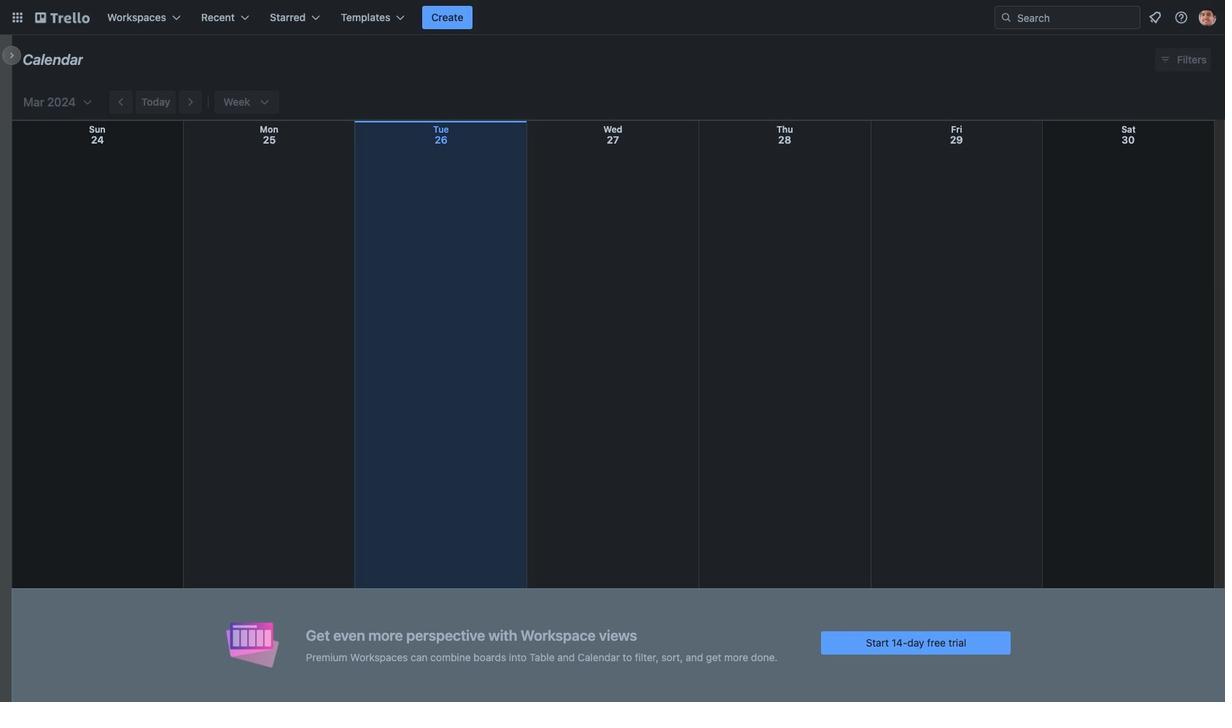 Task type: vqa. For each thing, say whether or not it's contained in the screenshot.
search icon
yes



Task type: locate. For each thing, give the bounding box(es) containing it.
Search field
[[995, 6, 1141, 29]]

open information menu image
[[1175, 10, 1189, 25]]

None text field
[[23, 46, 84, 74]]

back to home image
[[35, 6, 90, 29]]

primary element
[[0, 0, 1226, 35]]

james peterson (jamespeterson93) image
[[1200, 9, 1217, 26]]



Task type: describe. For each thing, give the bounding box(es) containing it.
search image
[[1001, 12, 1013, 23]]

0 notifications image
[[1147, 9, 1165, 26]]



